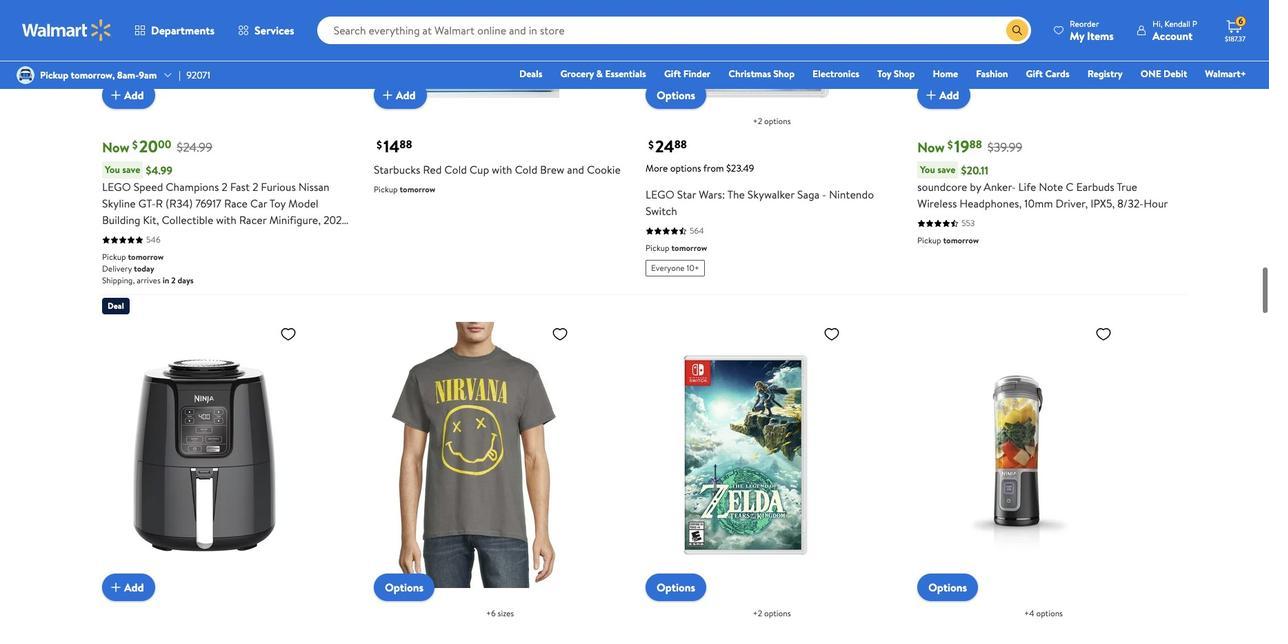 Task type: locate. For each thing, give the bounding box(es) containing it.
services button
[[226, 14, 306, 47]]

Search search field
[[317, 17, 1031, 44]]

88 up $20.11
[[970, 137, 982, 152]]

pickup tomorrow for 24
[[646, 242, 707, 254]]

0 horizontal spatial now
[[102, 138, 130, 157]]

now inside 'now $ 20 00 $24.99'
[[102, 138, 130, 157]]

days
[[178, 275, 194, 286]]

0 vertical spatial +2 options
[[753, 115, 791, 127]]

2 shop from the left
[[894, 67, 915, 81]]

you
[[105, 163, 120, 177], [920, 163, 935, 177]]

fast
[[230, 179, 250, 195]]

2 horizontal spatial add to cart image
[[923, 87, 940, 104]]

save up soundcore
[[938, 163, 956, 177]]

you for 20
[[105, 163, 120, 177]]

you up soundcore
[[920, 163, 935, 177]]

sizes
[[498, 608, 514, 620]]

0 horizontal spatial cold
[[445, 162, 467, 177]]

options link for nirvana men's smiley logo graphic print tee
[[374, 574, 435, 602]]

gift cards
[[1026, 67, 1070, 81]]

gift for gift finder
[[664, 67, 681, 81]]

with
[[492, 162, 512, 177], [216, 213, 237, 228]]

christmas shop link
[[723, 66, 801, 81]]

19
[[955, 135, 970, 158]]

tomorrow down the 553
[[943, 235, 979, 246]]

home
[[933, 67, 958, 81]]

model
[[288, 196, 319, 211]]

now inside now $ 19 88 $39.99
[[918, 138, 945, 157]]

2 now from the left
[[918, 138, 945, 157]]

2 right fast
[[252, 179, 258, 195]]

skyline
[[102, 196, 136, 211]]

1 $ from the left
[[132, 137, 138, 153]]

pickup inside pickup tomorrow delivery today shipping, arrives in 2 days
[[102, 251, 126, 263]]

one debit link
[[1135, 66, 1194, 81]]

0 horizontal spatial 88
[[400, 137, 412, 152]]

8/32-
[[1118, 196, 1144, 211]]

one
[[1141, 67, 1162, 81]]

553
[[962, 217, 975, 229]]

0 horizontal spatial add to cart image
[[108, 580, 124, 596]]

$ inside the $ 14 88
[[377, 137, 382, 153]]

you save $4.99 lego speed champions 2 fast 2 furious nissan skyline gt-r (r34)  76917 race car toy model building kit, collectible with racer minifigure, 2023 set for kids
[[102, 163, 348, 244]]

9am
[[139, 68, 157, 82]]

0 horizontal spatial with
[[216, 213, 237, 228]]

now left 19
[[918, 138, 945, 157]]

$ left 20
[[132, 137, 138, 153]]

tomorrow down 546
[[128, 251, 164, 263]]

toy shop
[[878, 67, 915, 81]]

toy right "electronics" link
[[878, 67, 892, 81]]

cold right red
[[445, 162, 467, 177]]

pickup down set
[[102, 251, 126, 263]]

$20.11
[[961, 163, 989, 178]]

everyone
[[651, 262, 685, 274]]

pickup tomorrow for $39.99
[[918, 235, 979, 246]]

2 horizontal spatial 2
[[252, 179, 258, 195]]

1 horizontal spatial with
[[492, 162, 512, 177]]

00
[[158, 137, 171, 152]]

walmart+
[[1206, 67, 1247, 81]]

1 vertical spatial +2
[[753, 608, 762, 620]]

-
[[822, 187, 827, 202]]

0 horizontal spatial gift
[[664, 67, 681, 81]]

more options from $23.49
[[646, 162, 754, 175]]

christmas
[[729, 67, 771, 81]]

gift left finder
[[664, 67, 681, 81]]

1 vertical spatial toy
[[270, 196, 286, 211]]

with down 'race'
[[216, 213, 237, 228]]

1 88 from the left
[[400, 137, 412, 152]]

gt-
[[138, 196, 156, 211]]

2 gift from the left
[[1026, 67, 1043, 81]]

add to cart image
[[379, 87, 396, 104], [923, 87, 940, 104], [108, 580, 124, 596]]

soundcore
[[918, 179, 968, 195]]

0 horizontal spatial save
[[122, 163, 140, 177]]

1 horizontal spatial save
[[938, 163, 956, 177]]

you inside the you save $20.11 soundcore by anker- life note c earbuds true wireless headphones, 10mm driver, ipx5, 8/32-hour
[[920, 163, 935, 177]]

registry link
[[1082, 66, 1129, 81]]

$ 24 88
[[649, 135, 687, 158]]

1 horizontal spatial gift
[[1026, 67, 1043, 81]]

christmas shop
[[729, 67, 795, 81]]

$
[[132, 137, 138, 153], [377, 137, 382, 153], [649, 137, 654, 153], [948, 137, 953, 153]]

0 horizontal spatial 2
[[171, 275, 176, 286]]

gift cards link
[[1020, 66, 1076, 81]]

lego up switch
[[646, 187, 675, 202]]

2 right in
[[171, 275, 176, 286]]

building
[[102, 213, 140, 228]]

registry
[[1088, 67, 1123, 81]]

toy
[[878, 67, 892, 81], [270, 196, 286, 211]]

0 horizontal spatial toy
[[270, 196, 286, 211]]

services
[[255, 23, 294, 38]]

gift
[[664, 67, 681, 81], [1026, 67, 1043, 81]]

0 horizontal spatial lego
[[102, 179, 131, 195]]

you for 19
[[920, 163, 935, 177]]

add button for lego speed champions 2 fast 2 furious nissan skyline gt-r (r34)  76917 race car toy model building kit, collectible with racer minifigure, 2023 set for kids image
[[102, 81, 155, 109]]

wireless
[[918, 196, 957, 211]]

1 cold from the left
[[445, 162, 467, 177]]

2 +2 options from the top
[[753, 608, 791, 620]]

1 you from the left
[[105, 163, 120, 177]]

options for nirvana men's smiley logo graphic print tee
[[385, 580, 424, 595]]

save inside you save $4.99 lego speed champions 2 fast 2 furious nissan skyline gt-r (r34)  76917 race car toy model building kit, collectible with racer minifigure, 2023 set for kids
[[122, 163, 140, 177]]

shop left home link
[[894, 67, 915, 81]]

deals
[[519, 67, 543, 81]]

3 88 from the left
[[970, 137, 982, 152]]

pickup tomorrow down the 553
[[918, 235, 979, 246]]

88 up starbucks
[[400, 137, 412, 152]]

88 up 'more options from $23.49' on the top
[[675, 137, 687, 152]]

1 horizontal spatial you
[[920, 163, 935, 177]]

by
[[970, 179, 981, 195]]

1 vertical spatial with
[[216, 213, 237, 228]]

true
[[1117, 179, 1138, 195]]

2 left fast
[[222, 179, 228, 195]]

(r34)
[[166, 196, 193, 211]]

grocery
[[561, 67, 594, 81]]

1 horizontal spatial cold
[[515, 162, 538, 177]]

pickup down starbucks
[[374, 184, 398, 195]]

0 horizontal spatial shop
[[774, 67, 795, 81]]

$ 14 88
[[377, 135, 412, 158]]

1 now from the left
[[102, 138, 130, 157]]

pickup tomorrow up the everyone 10+
[[646, 242, 707, 254]]

2 $ from the left
[[377, 137, 382, 153]]

2 save from the left
[[938, 163, 956, 177]]

0 horizontal spatial pickup tomorrow
[[646, 242, 707, 254]]

0 horizontal spatial you
[[105, 163, 120, 177]]

2 +2 from the top
[[753, 608, 762, 620]]

2 horizontal spatial 88
[[970, 137, 982, 152]]

+2
[[753, 115, 762, 127], [753, 608, 762, 620]]

1 horizontal spatial lego
[[646, 187, 675, 202]]

kids
[[137, 229, 157, 244]]

furious
[[261, 179, 296, 195]]

add button for starbucks red cold cup with cold brew and cookie image
[[374, 81, 427, 109]]

2
[[222, 179, 228, 195], [252, 179, 258, 195], [171, 275, 176, 286]]

tomorrow down red
[[400, 184, 435, 195]]

1 shop from the left
[[774, 67, 795, 81]]

cards
[[1045, 67, 1070, 81]]

add to favorites list, ninja 4qt air fryer, black, af100wm image
[[280, 326, 297, 343]]

lego up skyline
[[102, 179, 131, 195]]

1 horizontal spatial shop
[[894, 67, 915, 81]]

add for soundcore by anker- life note c earbuds true wireless headphones, 10mm driver, ipx5, 8/32-hour image at the right top of the page
[[940, 88, 959, 103]]

options
[[657, 88, 696, 103], [385, 580, 424, 595], [657, 580, 696, 595], [929, 580, 967, 595]]

soundcore by anker- life note c earbuds true wireless headphones, 10mm driver, ipx5, 8/32-hour image
[[918, 0, 1118, 98]]

add to cart image for soundcore by anker- life note c earbuds true wireless headphones, 10mm driver, ipx5, 8/32-hour image at the right top of the page
[[923, 87, 940, 104]]

88
[[400, 137, 412, 152], [675, 137, 687, 152], [970, 137, 982, 152]]

tomorrow inside pickup tomorrow delivery today shipping, arrives in 2 days
[[128, 251, 164, 263]]

options
[[764, 115, 791, 127], [670, 162, 701, 175], [764, 608, 791, 620], [1037, 608, 1063, 620]]

the
[[728, 187, 745, 202]]

headphones,
[[960, 196, 1022, 211]]

2 88 from the left
[[675, 137, 687, 152]]

toy down furious
[[270, 196, 286, 211]]

fashion
[[976, 67, 1008, 81]]

$ left 19
[[948, 137, 953, 153]]

save up speed
[[122, 163, 140, 177]]

now left 20
[[102, 138, 130, 157]]

lego inside you save $4.99 lego speed champions 2 fast 2 furious nissan skyline gt-r (r34)  76917 race car toy model building kit, collectible with racer minifigure, 2023 set for kids
[[102, 179, 131, 195]]

you up skyline
[[105, 163, 120, 177]]

save inside the you save $20.11 soundcore by anker- life note c earbuds true wireless headphones, 10mm driver, ipx5, 8/32-hour
[[938, 163, 956, 177]]

3 $ from the left
[[649, 137, 654, 153]]

1 save from the left
[[122, 163, 140, 177]]

options link
[[646, 81, 707, 109], [374, 574, 435, 602], [646, 574, 707, 602], [918, 574, 978, 602]]

pickup inside starbucks red cold cup with cold brew and cookie pickup tomorrow
[[374, 184, 398, 195]]

with right cup
[[492, 162, 512, 177]]

add button
[[102, 81, 155, 109], [374, 81, 427, 109], [918, 81, 970, 109], [102, 574, 155, 602]]

add for lego speed champions 2 fast 2 furious nissan skyline gt-r (r34)  76917 race car toy model building kit, collectible with racer minifigure, 2023 set for kids image
[[124, 88, 144, 103]]

shop right 'christmas'
[[774, 67, 795, 81]]

0 vertical spatial with
[[492, 162, 512, 177]]

 image
[[17, 66, 34, 84]]

gift left cards
[[1026, 67, 1043, 81]]

2 you from the left
[[920, 163, 935, 177]]

from
[[704, 162, 724, 175]]

2 inside pickup tomorrow delivery today shipping, arrives in 2 days
[[171, 275, 176, 286]]

0 vertical spatial +2
[[753, 115, 762, 127]]

now $ 19 88 $39.99
[[918, 135, 1023, 158]]

1 gift from the left
[[664, 67, 681, 81]]

88 inside the $ 14 88
[[400, 137, 412, 152]]

ninja 4qt air fryer, black, af100wm image
[[102, 320, 302, 591]]

nirvana men's smiley logo graphic print tee image
[[374, 320, 574, 591]]

collectible
[[162, 213, 213, 228]]

4 $ from the left
[[948, 137, 953, 153]]

1 horizontal spatial toy
[[878, 67, 892, 81]]

1 horizontal spatial now
[[918, 138, 945, 157]]

shop for christmas shop
[[774, 67, 795, 81]]

| 92071
[[179, 68, 210, 82]]

anker-
[[984, 179, 1016, 195]]

add to favorites list, the legend of zelda: tears of the kingdom - nintendo switch image
[[824, 326, 840, 343]]

88 for 14
[[400, 137, 412, 152]]

you inside you save $4.99 lego speed champions 2 fast 2 furious nissan skyline gt-r (r34)  76917 race car toy model building kit, collectible with racer minifigure, 2023 set for kids
[[105, 163, 120, 177]]

1 vertical spatial +2 options
[[753, 608, 791, 620]]

$ left 24
[[649, 137, 654, 153]]

+6
[[486, 608, 496, 620]]

$ left 14
[[377, 137, 382, 153]]

cold left brew
[[515, 162, 538, 177]]

shop for toy shop
[[894, 67, 915, 81]]

1 horizontal spatial add to cart image
[[379, 87, 396, 104]]

reorder
[[1070, 18, 1099, 29]]

more
[[646, 162, 668, 175]]

10+
[[687, 262, 700, 274]]

$ inside $ 24 88
[[649, 137, 654, 153]]

toy shop link
[[871, 66, 921, 81]]

88 inside $ 24 88
[[675, 137, 687, 152]]

1 horizontal spatial pickup tomorrow
[[918, 235, 979, 246]]

1 horizontal spatial 88
[[675, 137, 687, 152]]

lego speed champions 2 fast 2 furious nissan skyline gt-r (r34)  76917 race car toy model building kit, collectible with racer minifigure, 2023 set for kids image
[[102, 0, 302, 98]]

saga
[[797, 187, 820, 202]]



Task type: vqa. For each thing, say whether or not it's contained in the screenshot.
1st add to cart icon from right
yes



Task type: describe. For each thing, give the bounding box(es) containing it.
1 +2 from the top
[[753, 115, 762, 127]]

Walmart Site-Wide search field
[[317, 17, 1031, 44]]

debit
[[1164, 67, 1188, 81]]

reorder my items
[[1070, 18, 1114, 43]]

$ inside now $ 19 88 $39.99
[[948, 137, 953, 153]]

account
[[1153, 28, 1193, 43]]

switch
[[646, 204, 677, 219]]

24
[[655, 135, 675, 158]]

pickup tomorrow, 8am-9am
[[40, 68, 157, 82]]

88 for 24
[[675, 137, 687, 152]]

driver,
[[1056, 196, 1088, 211]]

$187.37
[[1225, 34, 1246, 43]]

in
[[163, 275, 169, 286]]

1 +2 options from the top
[[753, 115, 791, 127]]

r
[[156, 196, 163, 211]]

racer
[[239, 213, 267, 228]]

my
[[1070, 28, 1085, 43]]

add to favorites list, ninja blast 16 oz. personal portable blender with leak proof lid and easy sip spout, perfect for smoothies, black, bc100bk image
[[1096, 326, 1112, 343]]

deal
[[108, 300, 124, 312]]

20
[[139, 135, 158, 158]]

1 horizontal spatial 2
[[222, 179, 228, 195]]

8am-
[[117, 68, 139, 82]]

starbucks red cold cup with cold brew and cookie pickup tomorrow
[[374, 162, 621, 195]]

88 inside now $ 19 88 $39.99
[[970, 137, 982, 152]]

electronics
[[813, 67, 860, 81]]

departments button
[[123, 14, 226, 47]]

2 cold from the left
[[515, 162, 538, 177]]

tomorrow,
[[71, 68, 115, 82]]

gift finder link
[[658, 66, 717, 81]]

add to favorites list, nirvana men's smiley logo graphic print tee image
[[552, 326, 568, 343]]

the legend of zelda: tears of the kingdom - nintendo switch image
[[646, 320, 846, 591]]

ipx5,
[[1091, 196, 1115, 211]]

$4.99
[[146, 163, 173, 178]]

10mm
[[1025, 196, 1053, 211]]

hi,
[[1153, 18, 1163, 29]]

add button for soundcore by anker- life note c earbuds true wireless headphones, 10mm driver, ipx5, 8/32-hour image at the right top of the page
[[918, 81, 970, 109]]

options for the legend of zelda: tears of the kingdom - nintendo switch image
[[657, 580, 696, 595]]

walmart+ link
[[1199, 66, 1253, 81]]

c
[[1066, 179, 1074, 195]]

car
[[250, 196, 267, 211]]

hi, kendall p account
[[1153, 18, 1198, 43]]

76917
[[195, 196, 222, 211]]

pickup up 'everyone'
[[646, 242, 670, 254]]

0 vertical spatial toy
[[878, 67, 892, 81]]

$39.99
[[988, 139, 1023, 156]]

cookie
[[587, 162, 621, 177]]

search icon image
[[1012, 25, 1023, 36]]

pickup tomorrow delivery today shipping, arrives in 2 days
[[102, 251, 194, 286]]

save for 20
[[122, 163, 140, 177]]

options link for 'ninja blast 16 oz. personal portable blender with leak proof lid and easy sip spout, perfect for smoothies, black, bc100bk' image
[[918, 574, 978, 602]]

hour
[[1144, 196, 1168, 211]]

race
[[224, 196, 248, 211]]

items
[[1087, 28, 1114, 43]]

add for starbucks red cold cup with cold brew and cookie image
[[396, 88, 416, 103]]

gift for gift cards
[[1026, 67, 1043, 81]]

electronics link
[[807, 66, 866, 81]]

save for 19
[[938, 163, 956, 177]]

now for 20
[[102, 138, 130, 157]]

grocery & essentials link
[[554, 66, 653, 81]]

lego star wars: the skywalker saga - nintendo switch image
[[646, 0, 846, 98]]

tomorrow down 564
[[672, 242, 707, 254]]

with inside starbucks red cold cup with cold brew and cookie pickup tomorrow
[[492, 162, 512, 177]]

add to cart image for starbucks red cold cup with cold brew and cookie image
[[379, 87, 396, 104]]

nissan
[[299, 179, 330, 195]]

speed
[[134, 179, 163, 195]]

life
[[1019, 179, 1037, 195]]

ninja blast 16 oz. personal portable blender with leak proof lid and easy sip spout, perfect for smoothies, black, bc100bk image
[[918, 320, 1118, 591]]

kit,
[[143, 213, 159, 228]]

options for 'ninja blast 16 oz. personal portable blender with leak proof lid and easy sip spout, perfect for smoothies, black, bc100bk' image
[[929, 580, 967, 595]]

delivery
[[102, 263, 132, 275]]

p
[[1193, 18, 1198, 29]]

pickup down wireless
[[918, 235, 941, 246]]

note
[[1039, 179, 1064, 195]]

564
[[690, 225, 704, 237]]

6
[[1239, 15, 1243, 27]]

92071
[[186, 68, 210, 82]]

today
[[134, 263, 154, 275]]

+4
[[1025, 608, 1035, 620]]

starbucks red cold cup with cold brew and cookie image
[[374, 0, 574, 98]]

now for 19
[[918, 138, 945, 157]]

14
[[384, 135, 400, 158]]

add to cart image
[[108, 87, 124, 104]]

deals link
[[513, 66, 549, 81]]

skywalker
[[748, 187, 795, 202]]

essentials
[[605, 67, 646, 81]]

finder
[[684, 67, 711, 81]]

lego inside lego star wars: the skywalker saga - nintendo switch
[[646, 187, 675, 202]]

with inside you save $4.99 lego speed champions 2 fast 2 furious nissan skyline gt-r (r34)  76917 race car toy model building kit, collectible with racer minifigure, 2023 set for kids
[[216, 213, 237, 228]]

now $ 20 00 $24.99
[[102, 135, 213, 158]]

|
[[179, 68, 181, 82]]

arrives
[[137, 275, 161, 286]]

546
[[146, 234, 160, 246]]

&
[[596, 67, 603, 81]]

walmart image
[[22, 19, 112, 41]]

options link for the legend of zelda: tears of the kingdom - nintendo switch image
[[646, 574, 707, 602]]

+4 options
[[1025, 608, 1063, 620]]

$ inside 'now $ 20 00 $24.99'
[[132, 137, 138, 153]]

toy inside you save $4.99 lego speed champions 2 fast 2 furious nissan skyline gt-r (r34)  76917 race car toy model building kit, collectible with racer minifigure, 2023 set for kids
[[270, 196, 286, 211]]

lego star wars: the skywalker saga - nintendo switch
[[646, 187, 874, 219]]

tomorrow inside starbucks red cold cup with cold brew and cookie pickup tomorrow
[[400, 184, 435, 195]]

pickup left tomorrow,
[[40, 68, 68, 82]]

$23.49
[[726, 162, 754, 175]]

2023
[[324, 213, 348, 228]]

gift finder
[[664, 67, 711, 81]]

departments
[[151, 23, 215, 38]]

+6 sizes
[[486, 608, 514, 620]]

everyone 10+
[[651, 262, 700, 274]]

you save $20.11 soundcore by anker- life note c earbuds true wireless headphones, 10mm driver, ipx5, 8/32-hour
[[918, 163, 1168, 211]]

set
[[102, 229, 118, 244]]



